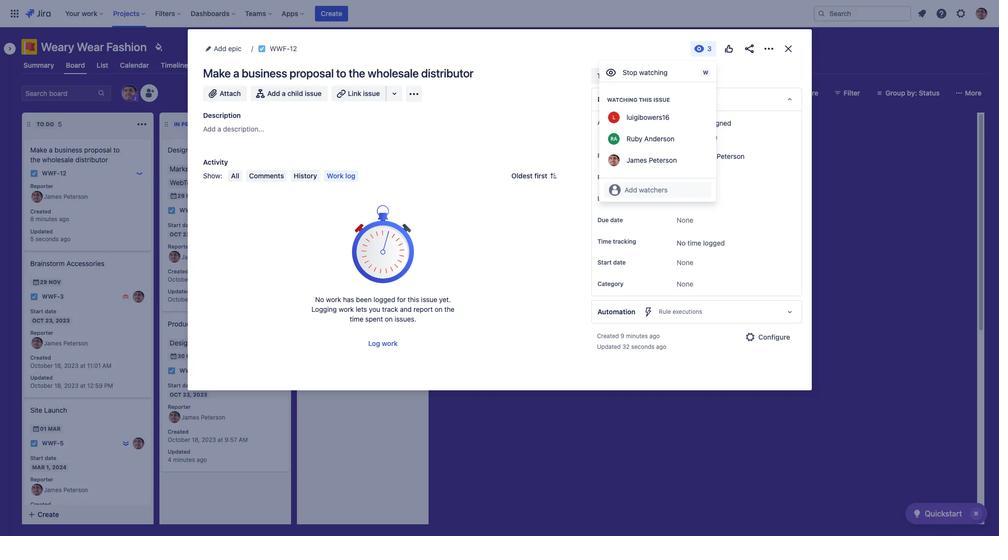Task type: vqa. For each thing, say whether or not it's contained in the screenshot.
right open icon
no



Task type: locate. For each thing, give the bounding box(es) containing it.
reporter up priority
[[598, 152, 623, 160]]

2
[[216, 120, 220, 128], [197, 368, 201, 375]]

am right 9:12
[[376, 237, 385, 245]]

2 task image from the top
[[30, 440, 38, 448]]

anderson
[[645, 135, 675, 143]]

ruby anderson
[[627, 135, 675, 143]]

1 vertical spatial logged
[[374, 296, 395, 304]]

2023
[[193, 231, 207, 237], [340, 237, 354, 245], [202, 276, 216, 283], [202, 296, 216, 303], [56, 317, 70, 324], [64, 363, 79, 370], [64, 382, 79, 390], [193, 392, 207, 398], [202, 437, 216, 444], [64, 509, 79, 517]]

2023 inside created october 18, 2023 at 9:41 am
[[202, 276, 216, 283]]

board
[[66, 61, 85, 69]]

0 horizontal spatial logged
[[374, 296, 395, 304]]

1 vertical spatial to
[[37, 121, 44, 127]]

1 vertical spatial this
[[408, 296, 419, 304]]

wwf- down the 01 mar
[[42, 440, 60, 448]]

peterson inside make a business proposal to the wholesale distributor dialog
[[717, 152, 745, 160]]

1 horizontal spatial design
[[217, 320, 239, 328]]

ago for created 9 minutes ago updated 32 seconds ago
[[650, 333, 660, 340]]

to
[[336, 66, 346, 80], [700, 133, 706, 141], [113, 146, 120, 154], [393, 146, 400, 154]]

3 none from the top
[[677, 259, 694, 267]]

1 horizontal spatial 12
[[290, 44, 297, 53]]

menu bar inside make a business proposal to the wholesale distributor dialog
[[226, 170, 360, 182]]

wwf- inside wwf-5 link
[[42, 440, 60, 448]]

task image down 30 november 2023 icon
[[168, 367, 176, 375]]

at left 11:01
[[80, 363, 86, 370]]

0 vertical spatial wear
[[77, 40, 104, 54]]

0 vertical spatial make a business proposal to the wholesale distributor
[[203, 66, 474, 80]]

0 horizontal spatial this
[[408, 296, 419, 304]]

oct down wwf-2 link
[[170, 392, 182, 398]]

seconds down created 8 minutes ago
[[36, 236, 59, 243]]

business inside dialog
[[242, 66, 287, 80]]

am inside created october 18, 2023 at 11:43 am
[[103, 509, 112, 517]]

1 vertical spatial wwf-12
[[42, 170, 66, 177]]

0 vertical spatial create
[[321, 9, 342, 17]]

2023 left 10:36
[[202, 296, 216, 303]]

on
[[435, 305, 443, 314], [385, 315, 393, 323]]

issues
[[263, 61, 284, 69]]

at left 11:43
[[80, 509, 86, 517]]

2023 inside created october 18, 2023 at 11:43 am
[[64, 509, 79, 517]]

1 vertical spatial 5
[[30, 236, 34, 243]]

1 task image from the top
[[30, 170, 38, 178]]

18, for october 18, 2023 at 11:01 am
[[54, 363, 62, 370]]

this up luigibowers16
[[639, 97, 652, 103]]

updated up 4
[[168, 449, 190, 455]]

1 horizontal spatial 29
[[178, 193, 185, 199]]

work up the logging
[[326, 296, 341, 304]]

peterson up october 24, 2023 at 9:12 am
[[339, 215, 363, 222]]

october inside created october 18, 2023 at 11:43 am
[[30, 509, 53, 517]]

5 down 8
[[30, 236, 34, 243]]

distributor inside make a business proposal to the wholesale distributor
[[75, 156, 108, 164]]

18, inside 'updated october 18, 2023 at 12:59 pm'
[[54, 382, 62, 390]]

project settings
[[390, 61, 440, 69]]

task image for wwf-1
[[168, 207, 176, 215]]

work right log
[[382, 340, 398, 348]]

updated for 4 minutes ago
[[168, 449, 190, 455]]

wwf- up issues
[[270, 44, 290, 53]]

luigibowers16
[[627, 113, 670, 121]]

minutes
[[36, 216, 57, 223], [626, 333, 648, 340], [173, 457, 195, 464]]

add left epic at the left top
[[214, 44, 226, 53]]

listing
[[195, 320, 215, 328]]

been
[[356, 296, 372, 304]]

18, inside created october 18, 2023 at 9:57 am
[[192, 437, 200, 444]]

1 horizontal spatial distributor
[[421, 66, 474, 80]]

ago inside updated 4 minutes ago
[[197, 457, 207, 464]]

logged inside no work has been logged for this issue yet. logging work lets you track and report on the time spent on issues.
[[374, 296, 395, 304]]

quickstart
[[925, 510, 962, 519]]

0 vertical spatial 29
[[178, 193, 185, 199]]

wwf- for wwf-2 link
[[180, 368, 197, 375]]

2 vertical spatial start date oct 23, 2023
[[168, 382, 207, 398]]

11:43
[[87, 509, 102, 517]]

2 none from the top
[[677, 216, 694, 224]]

make for reporter
[[30, 146, 47, 154]]

make a business proposal to the wholesale distributor inside dialog
[[203, 66, 474, 80]]

created inside created 9 minutes ago updated 32 seconds ago
[[597, 333, 619, 340]]

0 vertical spatial 12
[[290, 44, 297, 53]]

to inside to do dropdown button
[[597, 72, 605, 80]]

wholesale up link web pages and more icon
[[368, 66, 419, 80]]

1 horizontal spatial on
[[435, 305, 443, 314]]

1 vertical spatial wear
[[225, 146, 242, 154]]

0 horizontal spatial wholesale
[[42, 156, 74, 164]]

12 up created 8 minutes ago
[[60, 170, 66, 177]]

0 horizontal spatial no
[[315, 296, 324, 304]]

created inside created october 18, 2023 at 9:57 am
[[168, 429, 189, 435]]

1 horizontal spatial this
[[639, 97, 652, 103]]

make inside dialog
[[203, 66, 231, 80]]

wwf-12 link
[[270, 43, 297, 55], [42, 169, 66, 178]]

24
[[315, 179, 322, 185]]

distributor
[[421, 66, 474, 80], [75, 156, 108, 164]]

18, for october 18, 2023 at 11:43 am
[[54, 509, 62, 517]]

0 horizontal spatial seconds
[[36, 236, 59, 243]]

business down the to do 5
[[55, 146, 82, 154]]

1 vertical spatial 2
[[197, 368, 201, 375]]

1 vertical spatial work
[[339, 305, 354, 314]]

work inside button
[[382, 340, 398, 348]]

october up 'updated october 18, 2023 at 12:59 pm'
[[30, 363, 53, 370]]

menu bar containing all
[[226, 170, 360, 182]]

progress
[[181, 121, 212, 127]]

5 down the 01 mar
[[60, 440, 64, 448]]

2 vertical spatial 23,
[[183, 392, 192, 398]]

am inside created october 18, 2023 at 9:41 am
[[238, 276, 247, 283]]

am right 11:43
[[103, 509, 112, 517]]

0 vertical spatial create button
[[315, 6, 348, 21]]

date left due date pin to top. only you can see pinned fields. icon
[[611, 217, 623, 224]]

issue right the link at the left of the page
[[363, 89, 380, 98]]

task image
[[258, 45, 266, 53], [168, 207, 176, 215], [30, 293, 38, 301], [168, 367, 176, 375]]

james peterson down me
[[695, 152, 745, 160]]

a inside button
[[282, 89, 286, 98]]

weary up activity
[[204, 146, 223, 154]]

wwf-2 link
[[180, 367, 201, 375]]

1 horizontal spatial make a business proposal to the wholesale distributor
[[203, 66, 474, 80]]

assign
[[677, 133, 698, 141]]

1 vertical spatial wwf-12 link
[[42, 169, 66, 178]]

1 vertical spatial create button
[[22, 506, 154, 524]]

reporter
[[598, 152, 623, 160], [30, 183, 53, 189], [168, 243, 191, 250], [30, 330, 53, 336], [168, 404, 191, 410], [30, 476, 53, 483]]

spent
[[365, 315, 383, 323]]

am inside created october 18, 2023 at 11:01 am
[[102, 363, 111, 370]]

1 none from the top
[[677, 195, 694, 203]]

add inside add epic dropdown button
[[214, 44, 226, 53]]

wwf- up created 8 minutes ago
[[42, 170, 60, 177]]

0 horizontal spatial make a business proposal to the wholesale distributor
[[30, 146, 120, 164]]

add app image
[[408, 88, 420, 100]]

date inside start date mar 1, 2024
[[45, 455, 56, 461]]

the right with
[[349, 156, 360, 164]]

new
[[334, 146, 347, 154]]

29 november 2023 image
[[32, 279, 40, 286], [32, 279, 40, 286]]

make inside make a business proposal to the wholesale distributor
[[30, 146, 47, 154]]

create
[[321, 9, 342, 17], [305, 146, 326, 154], [38, 511, 59, 519]]

0 vertical spatial 23,
[[183, 231, 192, 237]]

design left silos
[[217, 320, 239, 328]]

am right 11:01
[[102, 363, 111, 370]]

proposal for reporter
[[84, 146, 112, 154]]

child
[[288, 89, 303, 98]]

task image
[[30, 170, 38, 178], [30, 440, 38, 448]]

ago inside created 8 minutes ago
[[59, 216, 69, 223]]

0 vertical spatial wwf-12 link
[[270, 43, 297, 55]]

mar left 1,
[[32, 464, 45, 471]]

created 8 minutes ago
[[30, 208, 69, 223]]

ago for created 8 minutes ago
[[59, 216, 69, 223]]

4 none from the top
[[677, 280, 694, 288]]

created inside created october 18, 2023 at 11:43 am
[[30, 502, 51, 508]]

product listing design silos
[[168, 320, 256, 328]]

0 vertical spatial time
[[688, 239, 702, 247]]

1 horizontal spatial wwf-12 link
[[270, 43, 297, 55]]

peterson down assign to me "button"
[[717, 152, 745, 160]]

2 horizontal spatial minutes
[[626, 333, 648, 340]]

ago inside updated 5 seconds ago
[[60, 236, 71, 243]]

james peterson image
[[31, 191, 43, 203], [133, 291, 144, 303], [270, 365, 282, 377], [169, 412, 180, 424], [31, 485, 43, 496]]

calendar
[[120, 61, 149, 69]]

1 vertical spatial weary
[[204, 146, 223, 154]]

add down description
[[203, 125, 216, 133]]

the down yet.
[[445, 305, 455, 314]]

0 vertical spatial to
[[597, 72, 605, 80]]

work for no
[[326, 296, 341, 304]]

automation
[[598, 308, 636, 316]]

9:57
[[225, 437, 237, 444]]

wwf- down 30 nov in the bottom left of the page
[[180, 368, 197, 375]]

wwf- for wwf-5 link at the bottom left of the page
[[42, 440, 60, 448]]

no for time
[[677, 239, 686, 247]]

minutes inside updated 4 minutes ago
[[173, 457, 195, 464]]

1 vertical spatial minutes
[[626, 333, 648, 340]]

business inside make a business proposal to the wholesale distributor
[[55, 146, 82, 154]]

peterson up created october 18, 2023 at 9:57 am
[[201, 414, 226, 421]]

updated for october 18, 2023 at 12:59 pm
[[30, 375, 53, 381]]

created inside created october 18, 2023 at 11:01 am
[[30, 355, 51, 361]]

minutes right 8
[[36, 216, 57, 223]]

october down 1,
[[30, 509, 53, 517]]

1 vertical spatial 12
[[60, 170, 66, 177]]

1 vertical spatial business
[[55, 146, 82, 154]]

at inside created october 18, 2023 at 11:01 am
[[80, 363, 86, 370]]

wear up list
[[77, 40, 104, 54]]

2023 up updated october 18, 2023 at 10:36 am
[[202, 276, 216, 283]]

1 vertical spatial make a business proposal to the wholesale distributor
[[30, 146, 120, 164]]

time
[[598, 238, 612, 245]]

none down no time logged at the right of page
[[677, 259, 694, 267]]

james peterson up created 8 minutes ago
[[44, 193, 88, 201]]

issue inside no work has been logged for this issue yet. logging work lets you track and report on the time spent on issues.
[[421, 296, 437, 304]]

1 horizontal spatial proposal
[[290, 66, 334, 80]]

add inside add a child issue button
[[267, 89, 280, 98]]

am inside created october 18, 2023 at 9:57 am
[[239, 437, 248, 444]]

add epic
[[214, 44, 242, 53]]

29 february 2024 image
[[170, 192, 178, 200], [170, 192, 178, 200]]

0 horizontal spatial 29
[[40, 279, 47, 285]]

at left 12:59 on the left of page
[[80, 382, 86, 390]]

highest image
[[122, 293, 130, 301]]

0 vertical spatial 2
[[216, 120, 220, 128]]

1 horizontal spatial no
[[677, 239, 686, 247]]

none for start date
[[677, 259, 694, 267]]

add for add watchers
[[625, 186, 637, 194]]

tab list containing board
[[16, 57, 994, 74]]

wwf- for wwf-1 link
[[180, 207, 197, 214]]

0 horizontal spatial wwf-12
[[42, 170, 66, 177]]

proposal
[[290, 66, 334, 80], [84, 146, 112, 154]]

to do 5
[[37, 120, 62, 128]]

primary element
[[6, 0, 814, 27]]

11:01
[[87, 363, 101, 370]]

make
[[203, 66, 231, 80], [30, 146, 47, 154]]

0 vertical spatial design
[[168, 146, 190, 154]]

created up updated october 18, 2023 at 10:36 am
[[168, 268, 189, 275]]

updated inside 'updated october 18, 2023 at 12:59 pm'
[[30, 375, 53, 381]]

at left 9:57
[[218, 437, 223, 444]]

1 vertical spatial 29
[[40, 279, 47, 285]]

nov
[[49, 279, 61, 285], [186, 353, 198, 360]]

james peterson down ruby anderson
[[627, 156, 677, 164]]

updated down 8
[[30, 228, 53, 234]]

1 vertical spatial mar
[[32, 464, 45, 471]]

0 horizontal spatial time
[[350, 315, 364, 323]]

wear
[[77, 40, 104, 54], [225, 146, 242, 154]]

18, inside created october 18, 2023 at 11:01 am
[[54, 363, 62, 370]]

wholesale
[[368, 66, 419, 80], [42, 156, 74, 164]]

a left child
[[282, 89, 286, 98]]

start down wwf-5 link at the bottom left of the page
[[30, 455, 43, 461]]

29 for 29 feb
[[178, 193, 185, 199]]

create banner
[[0, 0, 1000, 27]]

wwf- inside wwf-2 link
[[180, 368, 197, 375]]

project
[[390, 61, 413, 69]]

start inside make a business proposal to the wholesale distributor dialog
[[598, 259, 612, 267]]

1 vertical spatial do
[[46, 121, 54, 127]]

0 horizontal spatial design
[[168, 146, 190, 154]]

a down description
[[218, 125, 221, 133]]

james peterson image right lowest image
[[133, 438, 144, 450]]

the inside create a new athleisure top to go along with the turtleneck pillow sweater
[[349, 156, 360, 164]]

proposal inside make a business proposal to the wholesale distributor
[[84, 146, 112, 154]]

0 horizontal spatial mar
[[32, 464, 45, 471]]

at inside created october 18, 2023 at 9:41 am
[[218, 276, 223, 283]]

0 horizontal spatial wwf-12 link
[[42, 169, 66, 178]]

business for description
[[242, 66, 287, 80]]

1 horizontal spatial logged
[[703, 239, 725, 247]]

1 vertical spatial design
[[217, 320, 239, 328]]

make for description
[[203, 66, 231, 80]]

minutes for 9
[[626, 333, 648, 340]]

priority
[[598, 174, 619, 181]]

18, inside created october 18, 2023 at 11:43 am
[[54, 509, 62, 517]]

am for october 18, 2023 at 11:01 am
[[102, 363, 111, 370]]

1 vertical spatial no
[[315, 296, 324, 304]]

1 vertical spatial seconds
[[632, 344, 655, 351]]

work log button
[[324, 170, 358, 182]]

1 horizontal spatial wholesale
[[368, 66, 419, 80]]

updated for 5 seconds ago
[[30, 228, 53, 234]]

1 horizontal spatial nov
[[186, 353, 198, 360]]

1 horizontal spatial time
[[688, 239, 702, 247]]

0 vertical spatial make
[[203, 66, 231, 80]]

wwf- down "29 nov"
[[42, 293, 60, 301]]

proposal inside dialog
[[290, 66, 334, 80]]

1 horizontal spatial wwf-12
[[270, 44, 297, 53]]

work
[[327, 172, 344, 180]]

minutes for 8
[[36, 216, 57, 223]]

october inside created october 18, 2023 at 9:57 am
[[168, 437, 190, 444]]

updated october 18, 2023 at 10:36 am
[[168, 288, 251, 303]]

james inside make a business proposal to the wholesale distributor dialog
[[695, 152, 715, 160]]

do down search board "text box"
[[46, 121, 54, 127]]

12
[[290, 44, 297, 53], [60, 170, 66, 177]]

reports
[[295, 61, 321, 69]]

0 horizontal spatial distributor
[[75, 156, 108, 164]]

stop
[[623, 68, 638, 76]]

seconds right the 32
[[632, 344, 655, 351]]

history button
[[291, 170, 320, 182]]

2 vertical spatial create
[[38, 511, 59, 519]]

dismiss quickstart image
[[969, 506, 984, 522]]

23, down wwf-3 link on the bottom of page
[[45, 317, 54, 324]]

do inside dropdown button
[[607, 72, 616, 80]]

wholesale for description
[[368, 66, 419, 80]]

1 vertical spatial wholesale
[[42, 156, 74, 164]]

1 vertical spatial make
[[30, 146, 47, 154]]

october up product
[[168, 296, 190, 303]]

2 down description
[[216, 120, 220, 128]]

am inside updated october 18, 2023 at 10:36 am
[[242, 296, 251, 303]]

created up updated 4 minutes ago
[[168, 429, 189, 435]]

menu bar
[[226, 170, 360, 182]]

make a business proposal to the wholesale distributor dialog
[[188, 29, 812, 391]]

task image down 01 march 2024 icon
[[30, 440, 38, 448]]

a inside create a new athleisure top to go along with the turtleneck pillow sweater
[[328, 146, 332, 154]]

at for october 18, 2023 at 9:41 am
[[218, 276, 223, 283]]

created for created october 18, 2023 at 11:43 am
[[30, 502, 51, 508]]

am
[[376, 237, 385, 245], [238, 276, 247, 283], [242, 296, 251, 303], [102, 363, 111, 370], [239, 437, 248, 444], [103, 509, 112, 517]]

1 vertical spatial start date oct 23, 2023
[[30, 308, 70, 324]]

at inside 'updated october 18, 2023 at 12:59 pm'
[[80, 382, 86, 390]]

date
[[611, 217, 623, 224], [182, 222, 194, 228], [613, 259, 626, 267], [45, 308, 56, 315], [182, 382, 194, 389], [45, 455, 56, 461]]

logging
[[312, 305, 337, 314]]

at inside updated october 18, 2023 at 10:36 am
[[218, 296, 223, 303]]

minutes inside created 8 minutes ago
[[36, 216, 57, 223]]

rule
[[659, 308, 671, 316]]

october inside 'updated october 18, 2023 at 12:59 pm'
[[30, 382, 53, 390]]

james peterson image up created october 18, 2023 at 11:01 am
[[31, 338, 43, 349]]

created up 'updated october 18, 2023 at 12:59 pm'
[[30, 355, 51, 361]]

0 vertical spatial proposal
[[290, 66, 334, 80]]

0 vertical spatial wholesale
[[368, 66, 419, 80]]

date down wwf-2 link
[[182, 382, 194, 389]]

to for to do 5
[[37, 121, 44, 127]]

updated up the site
[[30, 375, 53, 381]]

nov for 30 nov
[[186, 353, 198, 360]]

make a business proposal to the wholesale distributor
[[203, 66, 474, 80], [30, 146, 120, 164]]

1 horizontal spatial business
[[242, 66, 287, 80]]

01 march 2024 image
[[32, 425, 40, 433]]

created inside created october 18, 2023 at 9:41 am
[[168, 268, 189, 275]]

october inside created october 18, 2023 at 9:41 am
[[168, 276, 190, 283]]

1 horizontal spatial wear
[[225, 146, 242, 154]]

2023 inside created october 18, 2023 at 11:01 am
[[64, 363, 79, 370]]

distributor for description
[[421, 66, 474, 80]]

24,
[[330, 237, 338, 245]]

start date oct 23, 2023
[[168, 222, 207, 237], [30, 308, 70, 324], [168, 382, 207, 398]]

0 vertical spatial 5
[[58, 120, 62, 128]]

18, up updated 4 minutes ago
[[192, 437, 200, 444]]

23, down wwf-1 link
[[183, 231, 192, 237]]

do inside the to do 5
[[46, 121, 54, 127]]

october
[[305, 237, 328, 245], [168, 276, 190, 283], [168, 296, 190, 303], [30, 363, 53, 370], [30, 382, 53, 390], [168, 437, 190, 444], [30, 509, 53, 517]]

start down wwf-1 link
[[168, 222, 181, 228]]

description
[[203, 111, 241, 120]]

30 november 2023 image
[[170, 353, 178, 360]]

1 vertical spatial task image
[[30, 440, 38, 448]]

0 horizontal spatial to
[[37, 121, 44, 127]]

add for add a description...
[[203, 125, 216, 133]]

ago down created october 18, 2023 at 9:57 am
[[197, 457, 207, 464]]

23, down wwf-2 link
[[183, 392, 192, 398]]

ago up brainstorm accessories
[[60, 236, 71, 243]]

october for october 18, 2023 at 11:43 am
[[30, 509, 53, 517]]

add watchers
[[625, 186, 668, 194]]

1 vertical spatial distributor
[[75, 156, 108, 164]]

description...
[[223, 125, 264, 133]]

ago down rule
[[650, 333, 660, 340]]

24 october 2023 image
[[307, 179, 315, 186], [307, 179, 315, 186]]

you
[[369, 305, 380, 314]]

wholesale inside dialog
[[368, 66, 419, 80]]

18, for october 18, 2023 at 12:59 pm
[[54, 382, 62, 390]]

18, up listing
[[192, 296, 200, 303]]

assignee
[[598, 119, 624, 126]]

executions
[[673, 308, 703, 316]]

0 vertical spatial nov
[[49, 279, 61, 285]]

2023 inside created october 18, 2023 at 9:57 am
[[202, 437, 216, 444]]

0 vertical spatial wwf-12
[[270, 44, 297, 53]]

updated 5 seconds ago
[[30, 228, 71, 243]]

automation element
[[591, 301, 802, 324]]

epic
[[228, 44, 242, 53]]

created october 18, 2023 at 11:01 am
[[30, 355, 111, 370]]

wwf-12 up issues
[[270, 44, 297, 53]]

along
[[315, 156, 333, 164]]

james peterson up created october 18, 2023 at 11:43 am
[[44, 487, 88, 494]]

am for october 18, 2023 at 10:36 am
[[242, 296, 251, 303]]

created up 8
[[30, 208, 51, 214]]

18, inside created october 18, 2023 at 9:41 am
[[192, 276, 200, 283]]

0 horizontal spatial business
[[55, 146, 82, 154]]

ago up updated 5 seconds ago
[[59, 216, 69, 223]]

18, up 'updated october 18, 2023 at 12:59 pm'
[[54, 363, 62, 370]]

5 for updated
[[30, 236, 34, 243]]

updated
[[30, 228, 53, 234], [168, 288, 190, 295], [597, 344, 621, 351], [30, 375, 53, 381], [168, 449, 190, 455], [30, 522, 53, 528]]

jira image
[[25, 8, 51, 19], [25, 8, 51, 19]]

at
[[356, 237, 361, 245], [218, 276, 223, 283], [218, 296, 223, 303], [80, 363, 86, 370], [80, 382, 86, 390], [218, 437, 223, 444], [80, 509, 86, 517]]

none
[[677, 195, 694, 203], [677, 216, 694, 224], [677, 259, 694, 267], [677, 280, 694, 288]]

task image for wwf-12
[[30, 170, 38, 178]]

Search board text field
[[22, 86, 97, 100]]

1 horizontal spatial minutes
[[173, 457, 195, 464]]

5 inside updated 5 seconds ago
[[30, 236, 34, 243]]

to inside the to do 5
[[37, 121, 44, 127]]

wwf- inside wwf-3 link
[[42, 293, 60, 301]]

do left stop
[[607, 72, 616, 80]]

the down the progress
[[191, 146, 202, 154]]

business
[[242, 66, 287, 80], [55, 146, 82, 154]]

watching
[[639, 68, 668, 76]]

1 vertical spatial proposal
[[84, 146, 112, 154]]

and
[[400, 305, 412, 314]]

0 vertical spatial on
[[435, 305, 443, 314]]

1 horizontal spatial make
[[203, 66, 231, 80]]

0 horizontal spatial minutes
[[36, 216, 57, 223]]

design down in
[[168, 146, 190, 154]]

the inside make a business proposal to the wholesale distributor
[[30, 156, 40, 164]]

0 horizontal spatial 2
[[197, 368, 201, 375]]

updated inside updated 4 minutes ago
[[168, 449, 190, 455]]

october inside updated october 18, 2023 at 10:36 am
[[168, 296, 190, 303]]

created left 9
[[597, 333, 619, 340]]

on down track
[[385, 315, 393, 323]]

18, for october 18, 2023 at 9:57 am
[[192, 437, 200, 444]]

updated inside updated 5 seconds ago
[[30, 228, 53, 234]]

the inside no work has been logged for this issue yet. logging work lets you track and report on the time spent on issues.
[[445, 305, 455, 314]]

0 vertical spatial seconds
[[36, 236, 59, 243]]

minutes inside created 9 minutes ago updated 32 seconds ago
[[626, 333, 648, 340]]

2 vertical spatial minutes
[[173, 457, 195, 464]]

1 horizontal spatial do
[[607, 72, 616, 80]]

newest first image
[[550, 172, 557, 180]]

no inside no work has been logged for this issue yet. logging work lets you track and report on the time spent on issues.
[[315, 296, 324, 304]]

at for october 18, 2023 at 9:57 am
[[218, 437, 223, 444]]

1 horizontal spatial mar
[[48, 426, 61, 432]]

wear left site at the left of the page
[[225, 146, 242, 154]]

wwf-12
[[270, 44, 297, 53], [42, 170, 66, 177]]

on down yet.
[[435, 305, 443, 314]]

add
[[214, 44, 226, 53], [267, 89, 280, 98], [203, 125, 216, 133], [625, 186, 637, 194]]

tab list
[[16, 57, 994, 74]]

0 vertical spatial business
[[242, 66, 287, 80]]

distributor inside make a business proposal to the wholesale distributor dialog
[[421, 66, 474, 80]]

business for reporter
[[55, 146, 82, 154]]

am right 10:36
[[242, 296, 251, 303]]

mar right 01
[[48, 426, 61, 432]]

weary
[[41, 40, 74, 54], [204, 146, 223, 154]]

rule executions
[[659, 308, 703, 316]]

created for created october 18, 2023 at 9:57 am
[[168, 429, 189, 435]]

james peterson image
[[122, 85, 138, 101], [270, 205, 282, 217], [169, 251, 180, 263], [31, 338, 43, 349], [133, 438, 144, 450]]

october inside created october 18, 2023 at 11:01 am
[[30, 363, 53, 370]]

ago for updated 5 seconds ago
[[60, 236, 71, 243]]

29 up wwf-3
[[40, 279, 47, 285]]

october for october 18, 2023 at 11:01 am
[[30, 363, 53, 370]]

1 vertical spatial create
[[305, 146, 326, 154]]

at inside created october 18, 2023 at 9:57 am
[[218, 437, 223, 444]]

summary
[[23, 61, 54, 69]]

issue up luigibowers16 button
[[654, 97, 670, 103]]



Task type: describe. For each thing, give the bounding box(es) containing it.
a down the to do 5
[[49, 146, 53, 154]]

time tracking
[[598, 238, 636, 245]]

2023 down wwf-2 link
[[193, 392, 207, 398]]

reporter down wwf-1 link
[[168, 243, 191, 250]]

9:41
[[225, 276, 237, 283]]

reporter up created 8 minutes ago
[[30, 183, 53, 189]]

forms link
[[198, 57, 222, 74]]

james peterson image up created october 18, 2023 at 9:41 am
[[169, 251, 180, 263]]

create inside primary element
[[321, 9, 342, 17]]

issue inside group
[[654, 97, 670, 103]]

updated for october 18, 2023 at 10:36 am
[[168, 288, 190, 295]]

2023 down 3
[[56, 317, 70, 324]]

0 vertical spatial mar
[[48, 426, 61, 432]]

create inside create a new athleisure top to go along with the turtleneck pillow sweater
[[305, 146, 326, 154]]

date down wwf-1 link
[[182, 222, 194, 228]]

configure link
[[739, 330, 796, 346]]

turtleneck
[[361, 156, 395, 164]]

24 oct
[[315, 179, 335, 185]]

2 inside wwf-2 link
[[197, 368, 201, 375]]

watching this issue group
[[600, 86, 717, 174]]

james peterson inside button
[[627, 156, 677, 164]]

wwf-12 inside make a business proposal to the wholesale distributor dialog
[[270, 44, 297, 53]]

timeline link
[[159, 57, 190, 74]]

activity
[[203, 158, 228, 166]]

to inside create a new athleisure top to go along with the turtleneck pillow sweater
[[393, 146, 400, 154]]

2023 inside updated october 18, 2023 at 10:36 am
[[202, 296, 216, 303]]

james up created october 18, 2023 at 9:57 am
[[181, 414, 199, 421]]

no work has been logged for this issue yet. logging work lets you track and report on the time spent on issues.
[[312, 296, 455, 323]]

at for october 18, 2023 at 11:01 am
[[80, 363, 86, 370]]

weary wear fashion
[[41, 40, 147, 54]]

wwf-2
[[180, 368, 201, 375]]

reporter down 1,
[[30, 476, 53, 483]]

peterson up created october 18, 2023 at 9:41 am
[[201, 254, 226, 261]]

no for work
[[315, 296, 324, 304]]

configure
[[759, 333, 791, 342]]

site launch
[[30, 406, 67, 415]]

list
[[97, 61, 108, 69]]

start date mar 1, 2024
[[30, 455, 67, 471]]

james peterson button
[[600, 150, 717, 171]]

in progress 2
[[174, 120, 220, 128]]

at for october 18, 2023 at 11:43 am
[[80, 509, 86, 517]]

share image
[[744, 43, 755, 55]]

james down 1,
[[44, 487, 62, 494]]

unassigned
[[695, 119, 732, 127]]

am for october 18, 2023 at 9:41 am
[[238, 276, 247, 283]]

18, for october 18, 2023 at 9:41 am
[[192, 276, 200, 283]]

seconds inside created 9 minutes ago updated 32 seconds ago
[[632, 344, 655, 351]]

3
[[60, 293, 64, 301]]

james inside button
[[627, 156, 647, 164]]

am for october 18, 2023 at 11:43 am
[[103, 509, 112, 517]]

low
[[695, 173, 707, 181]]

james up created 8 minutes ago
[[44, 193, 62, 201]]

october for october 18, 2023 at 9:41 am
[[168, 276, 190, 283]]

actions image
[[763, 43, 775, 55]]

nov for 29 nov
[[49, 279, 61, 285]]

created for created october 18, 2023 at 9:41 am
[[168, 268, 189, 275]]

due date
[[598, 217, 623, 224]]

silos
[[241, 320, 256, 328]]

this inside group
[[639, 97, 652, 103]]

link web pages and more image
[[389, 88, 401, 100]]

0 horizontal spatial on
[[385, 315, 393, 323]]

all
[[231, 172, 239, 180]]

james peterson inside make a business proposal to the wholesale distributor dialog
[[695, 152, 745, 160]]

james peterson image left add people image
[[122, 85, 138, 101]]

oct right 24
[[324, 179, 335, 185]]

track
[[382, 305, 398, 314]]

am for october 18, 2023 at 9:57 am
[[239, 437, 248, 444]]

updated inside created 9 minutes ago updated 32 seconds ago
[[597, 344, 621, 351]]

12:59
[[87, 382, 103, 390]]

18, for october 18, 2023 at 10:36 am
[[192, 296, 200, 303]]

01 march 2024 image
[[32, 425, 40, 433]]

at for october 18, 2023 at 10:36 am
[[218, 296, 223, 303]]

1 vertical spatial 23,
[[45, 317, 54, 324]]

29 for 29 nov
[[40, 279, 47, 285]]

vote options: no one has voted for this issue yet. image
[[723, 43, 735, 55]]

reporter inside make a business proposal to the wholesale distributor dialog
[[598, 152, 623, 160]]

pages link
[[230, 57, 253, 74]]

make a business proposal to the wholesale distributor for reporter
[[30, 146, 120, 164]]

oldest
[[512, 172, 533, 180]]

top
[[381, 146, 392, 154]]

oct down wwf-1 link
[[170, 231, 182, 237]]

start date oct 23, 2023 for product
[[168, 382, 207, 398]]

yet.
[[439, 296, 451, 304]]

pm
[[104, 382, 113, 390]]

report
[[414, 305, 433, 314]]

search image
[[818, 10, 826, 17]]

october for october 18, 2023 at 12:59 pm
[[30, 382, 53, 390]]

reporter down wwf-3 link on the bottom of page
[[30, 330, 53, 336]]

forms
[[200, 61, 220, 69]]

tracking
[[613, 238, 636, 245]]

task image for wwf-5
[[30, 440, 38, 448]]

attach
[[220, 89, 241, 98]]

reporter down wwf-2 link
[[168, 404, 191, 410]]

accessories
[[67, 260, 105, 268]]

start date oct 23, 2023 for design
[[168, 222, 207, 237]]

peterson up created october 18, 2023 at 11:01 am
[[63, 340, 88, 347]]

athleisure
[[349, 146, 379, 154]]

me
[[708, 133, 718, 141]]

issue inside button
[[305, 89, 322, 98]]

created for created 9 minutes ago updated 32 seconds ago
[[597, 333, 619, 340]]

none for labels
[[677, 195, 694, 203]]

october left 24,
[[305, 237, 328, 245]]

pages
[[232, 61, 252, 69]]

0 vertical spatial logged
[[703, 239, 725, 247]]

james peterson up created october 18, 2023 at 9:41 am
[[181, 254, 226, 261]]

at left 9:12
[[356, 237, 361, 245]]

add for add a child issue
[[267, 89, 280, 98]]

site
[[30, 406, 42, 415]]

to inside make a business proposal to the wholesale distributor
[[113, 146, 120, 154]]

james up created october 18, 2023 at 11:01 am
[[44, 340, 62, 347]]

october for october 18, 2023 at 9:57 am
[[168, 437, 190, 444]]

time inside no work has been logged for this issue yet. logging work lets you track and report on the time spent on issues.
[[350, 315, 364, 323]]

seconds inside updated 5 seconds ago
[[36, 236, 59, 243]]

at for october 18, 2023 at 12:59 pm
[[80, 382, 86, 390]]

a up attach
[[233, 66, 239, 80]]

james peterson up october 24, 2023 at 9:12 am
[[319, 215, 363, 222]]

2023 inside 'updated october 18, 2023 at 12:59 pm'
[[64, 382, 79, 390]]

peterson inside button
[[649, 156, 677, 164]]

date down wwf-3 link on the bottom of page
[[45, 308, 56, 315]]

8
[[30, 216, 34, 223]]

site
[[243, 146, 255, 154]]

add people image
[[143, 87, 155, 99]]

history
[[294, 172, 317, 180]]

1 horizontal spatial weary
[[204, 146, 223, 154]]

close image
[[783, 43, 794, 55]]

this inside no work has been logged for this issue yet. logging work lets you track and report on the time spent on issues.
[[408, 296, 419, 304]]

oldest first
[[512, 172, 548, 180]]

feb
[[186, 193, 197, 199]]

stop watching
[[623, 68, 668, 76]]

james up created october 18, 2023 at 9:41 am
[[181, 254, 199, 261]]

james peterson up created october 18, 2023 at 9:57 am
[[181, 414, 226, 421]]

work for log
[[382, 340, 398, 348]]

30 november 2023 image
[[170, 353, 178, 360]]

wwf- inside make a business proposal to the wholesale distributor dialog
[[270, 44, 290, 53]]

updated 4 minutes ago
[[168, 449, 207, 464]]

Search field
[[814, 6, 912, 21]]

minutes for 4
[[173, 457, 195, 464]]

start down wwf-2 link
[[168, 382, 181, 389]]

log work
[[368, 340, 398, 348]]

23, for design
[[183, 231, 192, 237]]

none for due date
[[677, 216, 694, 224]]

created 9 minutes ago updated 32 seconds ago
[[597, 333, 667, 351]]

october for october 18, 2023 at 10:36 am
[[168, 296, 190, 303]]

do for to do 5
[[46, 121, 54, 127]]

mar inside start date mar 1, 2024
[[32, 464, 45, 471]]

make a business proposal to the wholesale distributor for description
[[203, 66, 474, 80]]

log
[[346, 172, 356, 180]]

start down wwf-3 link on the bottom of page
[[30, 308, 43, 315]]

start inside start date mar 1, 2024
[[30, 455, 43, 461]]

create a new athleisure top to go along with the turtleneck pillow sweater
[[305, 146, 400, 174]]

wwf-3
[[42, 293, 64, 301]]

fashion
[[106, 40, 147, 54]]

lowest image
[[122, 440, 130, 448]]

01 mar
[[40, 426, 61, 432]]

created october 18, 2023 at 9:41 am
[[168, 268, 247, 283]]

watching this issue
[[607, 97, 670, 103]]

0 horizontal spatial wear
[[77, 40, 104, 54]]

12 inside make a business proposal to the wholesale distributor dialog
[[290, 44, 297, 53]]

wwf-5 link
[[42, 440, 64, 448]]

lets
[[356, 305, 367, 314]]

work log
[[327, 172, 356, 180]]

w
[[703, 69, 709, 75]]

luigibowers16 button
[[600, 107, 717, 128]]

create button inside primary element
[[315, 6, 348, 21]]

updated down created october 18, 2023 at 11:43 am
[[30, 522, 53, 528]]

5 for wwf-
[[60, 440, 64, 448]]

date down time tracking
[[613, 259, 626, 267]]

updated october 18, 2023 at 12:59 pm
[[30, 375, 113, 390]]

for
[[397, 296, 406, 304]]

0 horizontal spatial 12
[[60, 170, 66, 177]]

add a child issue
[[267, 89, 322, 98]]

labels
[[598, 195, 616, 202]]

october 24, 2023 at 9:12 am
[[305, 237, 385, 245]]

23, for product
[[183, 392, 192, 398]]

to inside "button"
[[700, 133, 706, 141]]

calendar link
[[118, 57, 151, 74]]

oct down wwf-3 link on the bottom of page
[[32, 317, 44, 324]]

9
[[621, 333, 625, 340]]

wwf- for wwf-3 link on the bottom of page
[[42, 293, 60, 301]]

james up 24,
[[319, 215, 337, 222]]

wwf-12 link inside make a business proposal to the wholesale distributor dialog
[[270, 43, 297, 55]]

issue inside button
[[363, 89, 380, 98]]

watching
[[607, 97, 638, 103]]

4
[[168, 457, 172, 464]]

wwf-1 link
[[180, 207, 200, 215]]

category
[[598, 281, 624, 288]]

in
[[174, 121, 180, 127]]

issues.
[[395, 315, 416, 323]]

task image for wwf-2
[[168, 367, 176, 375]]

1 horizontal spatial 2
[[216, 120, 220, 128]]

0 vertical spatial weary
[[41, 40, 74, 54]]

due date pin to top. only you can see pinned fields. image
[[625, 217, 633, 224]]

2024
[[52, 464, 67, 471]]

start date
[[598, 259, 626, 267]]

distributor for reporter
[[75, 156, 108, 164]]

proposal for description
[[290, 66, 334, 80]]

details element
[[591, 88, 802, 111]]

peterson up created 8 minutes ago
[[63, 193, 88, 201]]

to do button
[[591, 68, 635, 84]]

check image
[[912, 508, 923, 520]]

do for to do
[[607, 72, 616, 80]]

james peterson up created october 18, 2023 at 11:01 am
[[44, 340, 88, 347]]

created for created 8 minutes ago
[[30, 208, 51, 214]]

link issue button
[[331, 86, 387, 101]]

comments
[[249, 172, 284, 180]]

task image for wwf-3
[[30, 293, 38, 301]]

peterson up created october 18, 2023 at 11:43 am
[[63, 487, 88, 494]]

2023 down 1
[[193, 231, 207, 237]]

add for add epic
[[214, 44, 226, 53]]

low image
[[136, 170, 143, 178]]

2023 right 24,
[[340, 237, 354, 245]]

copy link to issue image
[[295, 44, 303, 52]]

labels pin to top. only you can see pinned fields. image
[[618, 195, 626, 203]]

ago right the 32
[[656, 344, 667, 351]]

show:
[[203, 172, 222, 180]]

no time logged
[[677, 239, 725, 247]]

attach button
[[203, 86, 247, 101]]

ago for updated 4 minutes ago
[[197, 457, 207, 464]]

created for created october 18, 2023 at 11:01 am
[[30, 355, 51, 361]]

to for to do
[[597, 72, 605, 80]]

james peterson image down comments button
[[270, 205, 282, 217]]

the up the link at the left of the page
[[349, 66, 365, 80]]

task image up issues
[[258, 45, 266, 53]]

wholesale for reporter
[[42, 156, 74, 164]]

quickstart button
[[906, 503, 988, 525]]

10:36
[[225, 296, 240, 303]]



